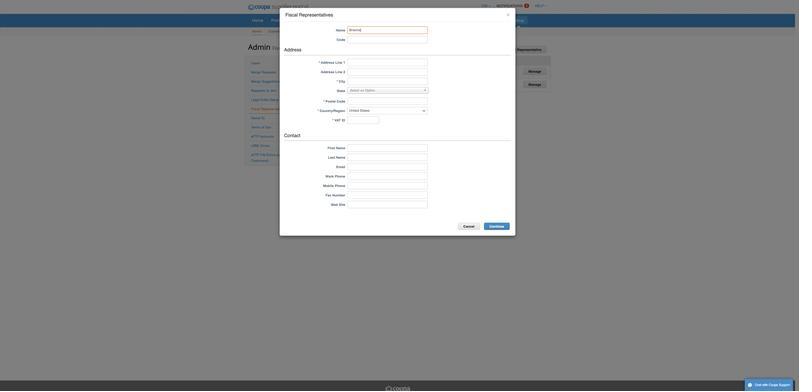 Task type: locate. For each thing, give the bounding box(es) containing it.
invoices link
[[369, 16, 390, 24]]

cxml
[[251, 144, 260, 148]]

*
[[319, 60, 320, 64], [337, 79, 338, 83], [324, 99, 325, 103], [318, 109, 319, 113], [333, 118, 334, 122]]

name down "sheets"
[[336, 28, 346, 32]]

admin link
[[252, 28, 262, 35]]

sftp up cxml
[[251, 135, 259, 139]]

1 vertical spatial sftp
[[251, 153, 259, 157]]

Work Phone text field
[[348, 173, 428, 180]]

last name
[[328, 156, 346, 160]]

address down customer setup link
[[284, 47, 302, 52]]

sftp for sftp accounts
[[251, 135, 259, 139]]

2 horizontal spatial setup
[[514, 18, 525, 23]]

1 name from the top
[[336, 28, 346, 32]]

(to
[[277, 153, 281, 157]]

* for * vat id
[[333, 118, 334, 122]]

errors left (to
[[267, 153, 276, 157]]

1 vertical spatial admin
[[248, 42, 271, 52]]

Last Name text field
[[348, 154, 428, 161]]

0 vertical spatial code
[[337, 38, 346, 42]]

1 sftp from the top
[[251, 135, 259, 139]]

1 vertical spatial errors
[[267, 153, 276, 157]]

0 vertical spatial requests
[[262, 70, 276, 74]]

id
[[393, 59, 397, 62], [342, 118, 346, 122]]

to
[[267, 89, 270, 93]]

0 vertical spatial line
[[336, 60, 343, 64]]

id up 23432 at the left top of the page
[[393, 59, 397, 62]]

2 sftp from the top
[[251, 153, 259, 157]]

name right last
[[336, 156, 346, 160]]

phone
[[335, 175, 346, 179], [335, 184, 346, 188]]

manage link
[[524, 68, 547, 75], [524, 81, 547, 88]]

2 code from the top
[[337, 99, 346, 103]]

0 vertical spatial sftp
[[251, 135, 259, 139]]

code right postal
[[337, 99, 346, 103]]

0 vertical spatial manage link
[[524, 68, 547, 75]]

0 horizontal spatial setup
[[270, 98, 279, 102]]

0 vertical spatial setup
[[514, 18, 525, 23]]

phone down email
[[335, 175, 346, 179]]

tax right associated
[[434, 59, 439, 62]]

0 vertical spatial united states
[[334, 68, 355, 72]]

code down "sheets"
[[337, 38, 346, 42]]

customer setup link
[[269, 28, 294, 35]]

0 vertical spatial admin
[[252, 29, 262, 33]]

0 vertical spatial merge
[[251, 70, 261, 74]]

setup link
[[511, 16, 528, 24]]

fiscal down customer setup link
[[273, 45, 285, 51]]

state
[[337, 89, 346, 93]]

entity
[[261, 98, 269, 102]]

1 vertical spatial representatives
[[286, 45, 322, 51]]

1 states from the top
[[345, 68, 355, 72]]

23432
[[386, 68, 396, 72]]

sheets
[[336, 18, 349, 23]]

address line 2
[[321, 70, 346, 74]]

name right first
[[336, 146, 346, 150]]

1 vertical spatial manage
[[529, 83, 542, 86]]

1 vertical spatial code
[[337, 99, 346, 103]]

Web Site text field
[[348, 201, 428, 208]]

asn
[[356, 18, 364, 23]]

mobile
[[323, 184, 334, 188]]

email
[[336, 165, 346, 169]]

chat with coupa support
[[756, 383, 791, 387]]

merge for merge suggestions
[[251, 79, 261, 83]]

vat
[[335, 118, 341, 122]]

1 phone from the top
[[335, 175, 346, 179]]

id right vat on the left of the page
[[342, 118, 346, 122]]

admin down admin link
[[248, 42, 271, 52]]

select an option link
[[348, 87, 429, 94]]

profile
[[271, 18, 283, 23]]

united down the "1"
[[334, 68, 344, 72]]

0 horizontal spatial id
[[342, 118, 346, 122]]

setup right × at the top of the page
[[514, 18, 525, 23]]

states up select
[[345, 81, 355, 85]]

united states up state
[[334, 81, 355, 85]]

states
[[345, 68, 355, 72], [345, 81, 355, 85]]

setup right customer
[[285, 29, 294, 33]]

merge requests
[[251, 70, 276, 74]]

1 vertical spatial manage link
[[524, 81, 547, 88]]

requests left the to
[[251, 89, 266, 93]]

1 vertical spatial united
[[334, 81, 344, 85]]

country/region down postal
[[320, 109, 346, 113]]

0 vertical spatial id
[[393, 59, 397, 62]]

0 vertical spatial fiscal representatives
[[286, 12, 333, 18]]

1 vertical spatial phone
[[335, 184, 346, 188]]

None text field
[[348, 59, 428, 66], [348, 78, 428, 85], [348, 97, 428, 105], [348, 116, 380, 124], [348, 59, 428, 66], [348, 78, 428, 85], [348, 97, 428, 105], [348, 116, 380, 124]]

mobile phone
[[323, 184, 346, 188]]

* vat id
[[333, 118, 346, 122]]

united states
[[334, 68, 355, 72], [334, 81, 355, 85]]

admin fiscal representatives
[[248, 42, 322, 52]]

1 vertical spatial line
[[336, 70, 343, 74]]

fiscal inside admin fiscal representatives
[[273, 45, 285, 51]]

accounts
[[260, 135, 274, 139]]

0 vertical spatial phone
[[335, 175, 346, 179]]

customer
[[269, 29, 284, 33]]

0 vertical spatial representatives
[[299, 12, 333, 18]]

performance
[[435, 18, 459, 23]]

0 vertical spatial states
[[345, 68, 355, 72]]

fiscal right "add"
[[507, 48, 517, 52]]

file
[[260, 153, 266, 157]]

* for * city
[[337, 79, 338, 83]]

line left 2
[[336, 70, 343, 74]]

2 name from the top
[[336, 146, 346, 150]]

sftp inside sftp file errors (to customers)
[[251, 153, 259, 157]]

admin for admin fiscal representatives
[[248, 42, 271, 52]]

2 vertical spatial address
[[321, 70, 335, 74]]

orders
[[291, 18, 304, 23]]

phone for mobile phone
[[335, 184, 346, 188]]

select an option
[[350, 88, 376, 92]]

address down * address line 1
[[321, 70, 335, 74]]

line left the "1"
[[336, 60, 343, 64]]

1 vertical spatial united states
[[334, 81, 355, 85]]

with
[[763, 383, 769, 387]]

country/region up 2
[[335, 59, 360, 62]]

sftp
[[251, 135, 259, 139], [251, 153, 259, 157]]

1 vertical spatial states
[[345, 81, 355, 85]]

service/time sheets
[[312, 18, 349, 23]]

sftp up customers)
[[251, 153, 259, 157]]

united
[[334, 68, 344, 72], [334, 81, 344, 85]]

1 vertical spatial id
[[342, 118, 346, 122]]

remit-
[[251, 116, 261, 120]]

* for * postal code
[[324, 99, 325, 103]]

Mobile Phone text field
[[348, 182, 428, 190]]

0 vertical spatial name
[[336, 28, 346, 32]]

* for * country/region
[[318, 109, 319, 113]]

add fiscal representative
[[499, 48, 542, 52]]

errors down accounts
[[261, 144, 270, 148]]

address up address line 2
[[321, 60, 335, 64]]

1 vertical spatial merge
[[251, 79, 261, 83]]

2 vertical spatial name
[[336, 156, 346, 160]]

tax
[[387, 59, 392, 62], [434, 59, 439, 62]]

coupa supplier portal image
[[245, 1, 312, 14], [385, 386, 411, 391]]

0 vertical spatial manage
[[529, 69, 542, 73]]

web site
[[331, 203, 346, 207]]

merge suggestions
[[251, 79, 281, 83]]

cxml errors
[[251, 144, 270, 148]]

catalogs link
[[391, 16, 414, 24]]

states down the "1"
[[345, 68, 355, 72]]

merge down merge requests link
[[251, 79, 261, 83]]

admin for admin
[[252, 29, 262, 33]]

2 phone from the top
[[335, 184, 346, 188]]

profile link
[[268, 16, 287, 24]]

admin down home link
[[252, 29, 262, 33]]

tax up 23432 at the left top of the page
[[387, 59, 392, 62]]

fiscal representatives
[[286, 12, 333, 18], [251, 107, 286, 111]]

sftp for sftp file errors (to customers)
[[251, 153, 259, 157]]

legal entity setup link
[[251, 98, 279, 102]]

phone up number on the left of page
[[335, 184, 346, 188]]

0 vertical spatial address
[[284, 47, 302, 52]]

0 vertical spatial united
[[334, 68, 344, 72]]

1 horizontal spatial tax
[[434, 59, 439, 62]]

2 merge from the top
[[251, 79, 261, 83]]

0 vertical spatial errors
[[261, 144, 270, 148]]

address for address
[[284, 47, 302, 52]]

1 horizontal spatial setup
[[285, 29, 294, 33]]

united up state
[[334, 81, 344, 85]]

first
[[328, 146, 335, 150]]

first name
[[328, 146, 346, 150]]

setup down the join
[[270, 98, 279, 102]]

option
[[365, 88, 376, 92]]

add
[[499, 48, 506, 52]]

Code text field
[[348, 36, 428, 43]]

name
[[336, 28, 346, 32], [336, 146, 346, 150], [336, 156, 346, 160]]

requests
[[262, 70, 276, 74], [251, 89, 266, 93]]

country/region
[[335, 59, 360, 62], [320, 109, 346, 113]]

merge down users link
[[251, 70, 261, 74]]

name for last name
[[336, 156, 346, 160]]

3 name from the top
[[336, 156, 346, 160]]

2 manage from the top
[[529, 83, 542, 86]]

1 merge from the top
[[251, 70, 261, 74]]

fiscal down legal at the left top of page
[[251, 107, 260, 111]]

* postal code
[[324, 99, 346, 103]]

1 vertical spatial name
[[336, 146, 346, 150]]

business
[[418, 18, 434, 23]]

1 code from the top
[[337, 38, 346, 42]]

1 horizontal spatial coupa supplier portal image
[[385, 386, 411, 391]]

1 horizontal spatial id
[[393, 59, 397, 62]]

merge requests link
[[251, 70, 276, 74]]

1 united from the top
[[334, 68, 344, 72]]

associated
[[415, 59, 433, 62]]

united states down the "1"
[[334, 68, 355, 72]]

1 tax from the left
[[387, 59, 392, 62]]

requests up 'suggestions'
[[262, 70, 276, 74]]

0 horizontal spatial coupa supplier portal image
[[245, 1, 312, 14]]

0 horizontal spatial tax
[[387, 59, 392, 62]]



Task type: vqa. For each thing, say whether or not it's contained in the screenshot.
terms of use link
yes



Task type: describe. For each thing, give the bounding box(es) containing it.
1 vertical spatial address
[[321, 60, 335, 64]]

site
[[339, 203, 346, 207]]

business performance link
[[415, 16, 463, 24]]

2 line from the top
[[336, 70, 343, 74]]

cancel
[[464, 225, 475, 229]]

chat
[[756, 383, 762, 387]]

continue button
[[484, 223, 510, 230]]

chat with coupa support button
[[746, 379, 794, 391]]

1 vertical spatial requests
[[251, 89, 266, 93]]

Address Line 2 text field
[[348, 68, 428, 75]]

Name text field
[[348, 26, 428, 34]]

to
[[261, 116, 265, 120]]

postal
[[326, 99, 336, 103]]

business performance
[[418, 18, 459, 23]]

service/time sheets link
[[308, 16, 352, 24]]

2 vertical spatial representatives
[[261, 107, 286, 111]]

1 vertical spatial country/region
[[320, 109, 346, 113]]

suggestions
[[262, 79, 281, 83]]

1 vertical spatial fiscal representatives
[[251, 107, 286, 111]]

of
[[262, 125, 264, 129]]

fax
[[326, 193, 332, 197]]

legal entity setup
[[251, 98, 279, 102]]

sftp file errors (to customers) link
[[251, 153, 281, 163]]

sftp file errors (to customers)
[[251, 153, 281, 163]]

requests to join
[[251, 89, 277, 93]]

last
[[328, 156, 335, 160]]

0 vertical spatial country/region
[[335, 59, 360, 62]]

home link
[[249, 16, 267, 24]]

an
[[361, 88, 365, 92]]

number
[[333, 193, 346, 197]]

2 vertical spatial setup
[[270, 98, 279, 102]]

Fax Number text field
[[348, 192, 428, 199]]

sourcing
[[467, 18, 483, 23]]

terms of use
[[251, 125, 271, 129]]

fiscal right profile
[[286, 12, 298, 18]]

requests to join link
[[251, 89, 277, 93]]

2 united states from the top
[[334, 81, 355, 85]]

continue
[[490, 225, 505, 229]]

use
[[265, 125, 271, 129]]

terms
[[251, 125, 261, 129]]

users
[[251, 61, 260, 65]]

tax id
[[387, 59, 397, 62]]

add-ons
[[491, 18, 506, 23]]

First Name text field
[[348, 144, 428, 152]]

1 vertical spatial coupa supplier portal image
[[385, 386, 411, 391]]

add-
[[491, 18, 500, 23]]

orders link
[[288, 16, 307, 24]]

users link
[[251, 61, 260, 65]]

2 manage link from the top
[[524, 81, 547, 88]]

work
[[326, 175, 334, 179]]

1 line from the top
[[336, 60, 343, 64]]

catalogs
[[395, 18, 410, 23]]

fax number
[[326, 193, 346, 197]]

cxml errors link
[[251, 144, 270, 148]]

home
[[252, 18, 264, 23]]

support
[[780, 383, 791, 387]]

contact
[[284, 133, 301, 138]]

city
[[339, 79, 346, 83]]

2 tax from the left
[[434, 59, 439, 62]]

merge for merge requests
[[251, 70, 261, 74]]

2 states from the top
[[345, 81, 355, 85]]

work phone
[[326, 175, 346, 179]]

* city
[[337, 79, 346, 83]]

name for first name
[[336, 146, 346, 150]]

address for address line 2
[[321, 70, 335, 74]]

terms of use link
[[251, 125, 271, 129]]

phone for work phone
[[335, 175, 346, 179]]

customers)
[[251, 159, 269, 163]]

* for * address line 1
[[319, 60, 320, 64]]

errors inside sftp file errors (to customers)
[[267, 153, 276, 157]]

1 manage link from the top
[[524, 68, 547, 75]]

add fiscal representative link
[[494, 46, 548, 53]]

remit-to link
[[251, 116, 265, 120]]

legal
[[251, 98, 260, 102]]

1 united states from the top
[[334, 68, 355, 72]]

* country/region
[[318, 109, 346, 113]]

ons
[[500, 18, 506, 23]]

fiscal representatives link
[[251, 107, 286, 111]]

coupa
[[770, 383, 779, 387]]

* address line 1
[[319, 60, 346, 64]]

web
[[331, 203, 338, 207]]

1
[[344, 60, 346, 64]]

× button
[[507, 11, 510, 18]]

0 vertical spatial coupa supplier portal image
[[245, 1, 312, 14]]

2 united from the top
[[334, 81, 344, 85]]

sourcing link
[[464, 16, 487, 24]]

add-ons link
[[488, 16, 510, 24]]

sftp accounts link
[[251, 135, 274, 139]]

2
[[344, 70, 346, 74]]

representatives inside admin fiscal representatives
[[286, 45, 322, 51]]

sftp accounts
[[251, 135, 274, 139]]

1 manage from the top
[[529, 69, 542, 73]]

remit-to
[[251, 116, 265, 120]]

×
[[507, 11, 510, 18]]

cancel button
[[458, 223, 481, 230]]

asn link
[[353, 16, 368, 24]]

Email text field
[[348, 163, 428, 171]]

1 vertical spatial setup
[[285, 29, 294, 33]]

customer setup
[[269, 29, 294, 33]]

join
[[270, 89, 277, 93]]

select
[[350, 88, 360, 92]]



